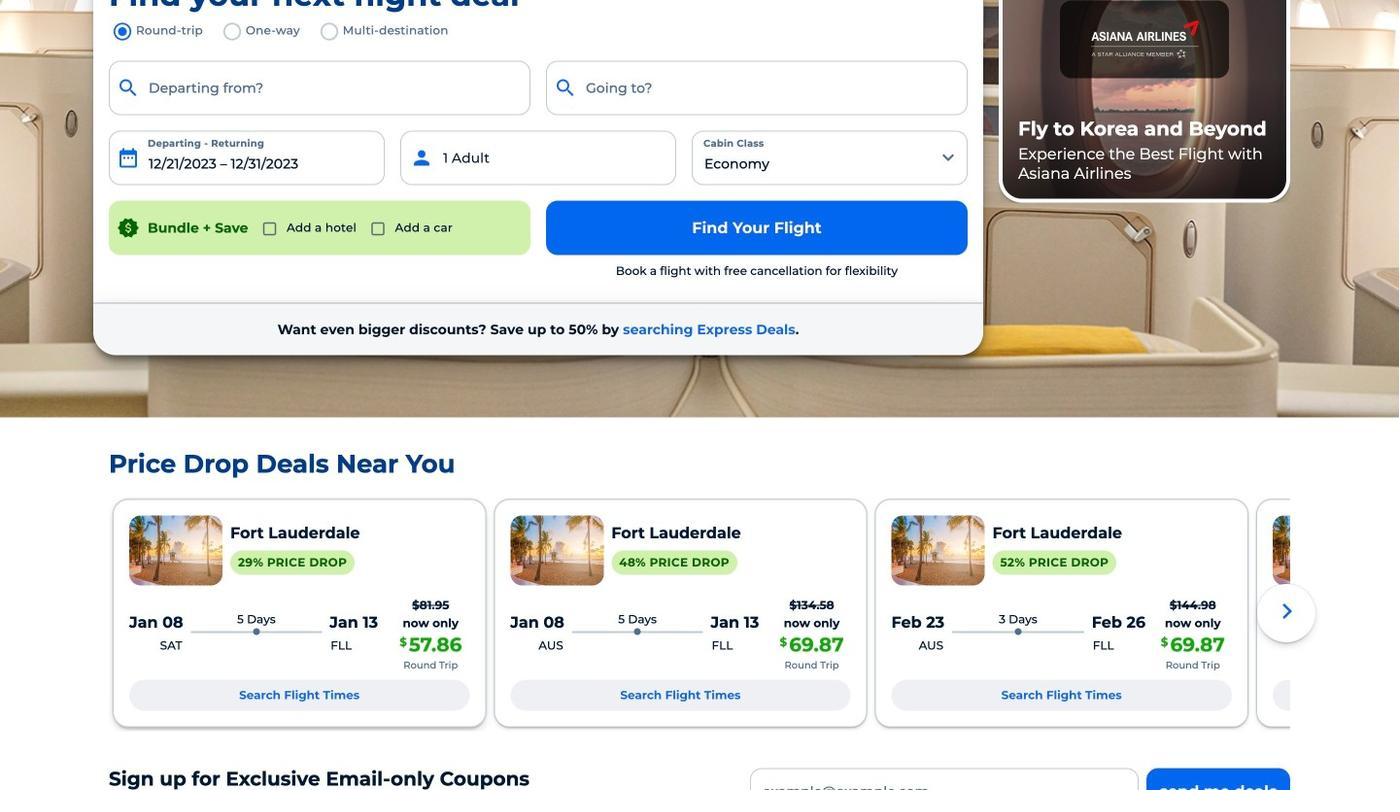 Task type: describe. For each thing, give the bounding box(es) containing it.
Departing from? field
[[109, 61, 531, 115]]

next image
[[1273, 596, 1304, 627]]

advertisement region
[[999, 0, 1291, 203]]

2 fort lauderdale image image from the left
[[511, 515, 604, 585]]

none field "departing from?"
[[109, 61, 531, 115]]

none field going to?
[[546, 61, 968, 115]]

3 fort lauderdale image image from the left
[[892, 515, 985, 585]]



Task type: locate. For each thing, give the bounding box(es) containing it.
2 horizontal spatial fort lauderdale image image
[[892, 515, 985, 585]]

1 fort lauderdale image image from the left
[[129, 515, 223, 585]]

Going to? field
[[546, 61, 968, 115]]

0 horizontal spatial none field
[[109, 61, 531, 115]]

1 none field from the left
[[109, 61, 531, 115]]

None field
[[109, 61, 531, 115], [546, 61, 968, 115]]

flight-search-form element
[[101, 18, 976, 287]]

Promotion email input field
[[750, 768, 1139, 790]]

1 horizontal spatial none field
[[546, 61, 968, 115]]

traveler selection text field
[[400, 131, 676, 185]]

fort lauderdale image image
[[129, 515, 223, 585], [511, 515, 604, 585], [892, 515, 985, 585]]

1 horizontal spatial fort lauderdale image image
[[511, 515, 604, 585]]

0 horizontal spatial fort lauderdale image image
[[129, 515, 223, 585]]

Departing – Returning Date Picker field
[[109, 131, 385, 185]]

2 none field from the left
[[546, 61, 968, 115]]



Task type: vqa. For each thing, say whether or not it's contained in the screenshot.
'Going to?' 'field'
yes



